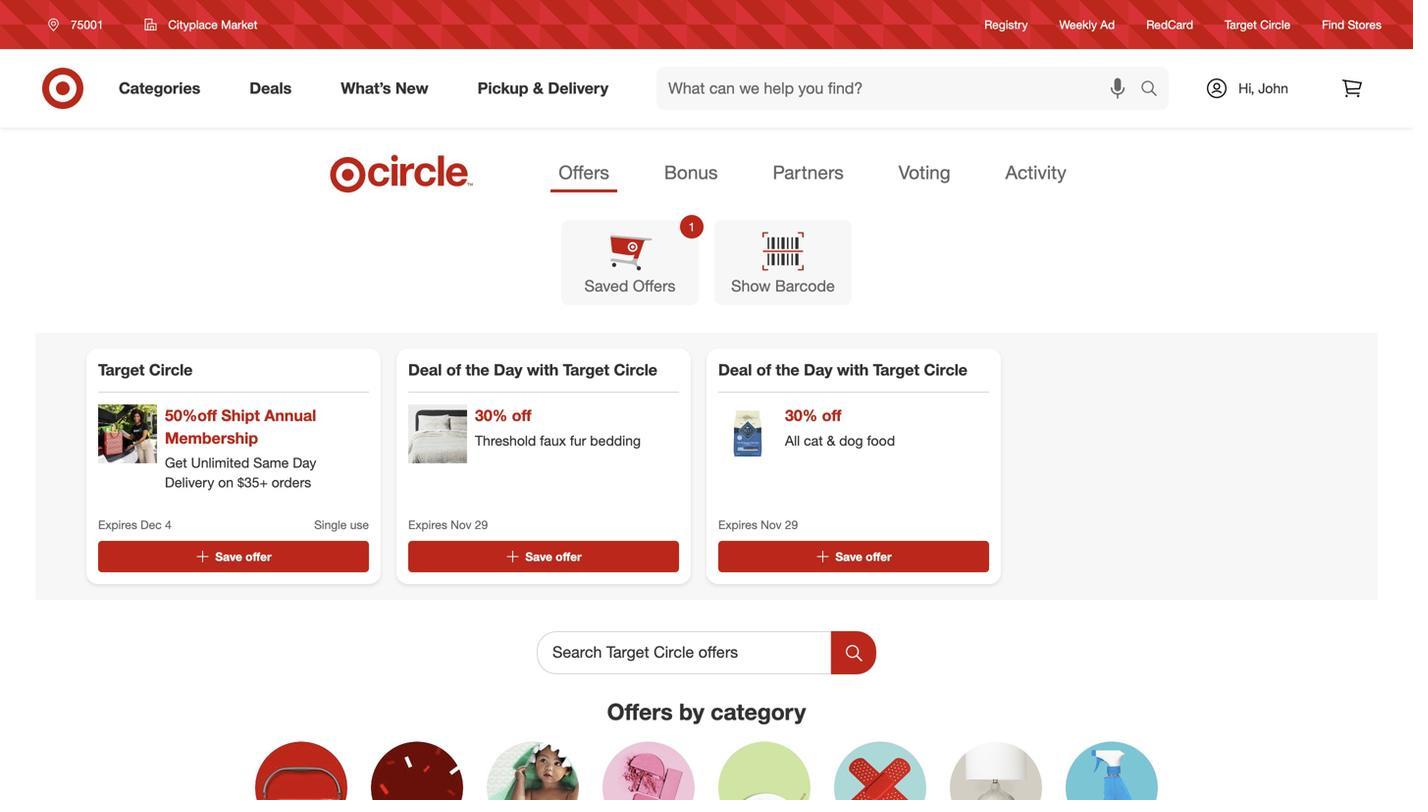 Task type: vqa. For each thing, say whether or not it's contained in the screenshot.
Delivery to the left
yes



Task type: locate. For each thing, give the bounding box(es) containing it.
None text field
[[537, 631, 831, 674]]

off
[[512, 406, 532, 425], [822, 406, 842, 425]]

1 horizontal spatial nov
[[761, 517, 782, 532]]

john
[[1259, 80, 1289, 97]]

search button
[[1132, 67, 1179, 114]]

offer
[[246, 549, 272, 564], [556, 549, 582, 564], [866, 549, 892, 564]]

of up '30% off threshold faux fur bedding' image
[[447, 360, 461, 379]]

bonus
[[665, 161, 718, 184]]

offers
[[559, 161, 610, 184], [633, 276, 676, 296], [607, 698, 673, 725]]

circle
[[1261, 17, 1291, 32], [149, 360, 193, 379], [614, 360, 658, 379], [924, 360, 968, 379]]

29 down threshold
[[475, 517, 488, 532]]

3 save offer from the left
[[836, 549, 892, 564]]

off for 30% off all cat & dog food
[[822, 406, 842, 425]]

expires nov 29 down all
[[719, 517, 798, 532]]

the up '30% off threshold faux fur bedding' image
[[466, 360, 490, 379]]

29 for 30% off all cat & dog food
[[785, 517, 798, 532]]

delivery right 'pickup'
[[548, 79, 609, 98]]

3 save from the left
[[836, 549, 863, 564]]

2 offer from the left
[[556, 549, 582, 564]]

0 horizontal spatial the
[[466, 360, 490, 379]]

3 offer from the left
[[866, 549, 892, 564]]

1 horizontal spatial off
[[822, 406, 842, 425]]

the for 30% off threshold faux fur bedding
[[466, 360, 490, 379]]

1
[[689, 219, 695, 234]]

0 horizontal spatial expires
[[98, 517, 137, 532]]

offers right saved
[[633, 276, 676, 296]]

saved
[[585, 276, 629, 296]]

0 horizontal spatial expires nov 29
[[408, 517, 488, 532]]

weekly ad link
[[1060, 16, 1115, 33]]

2 of from the left
[[757, 360, 772, 379]]

partners link
[[765, 155, 852, 193]]

2 horizontal spatial day
[[804, 360, 833, 379]]

offers left by
[[607, 698, 673, 725]]

weekly
[[1060, 17, 1098, 32]]

off inside 30% off all cat & dog food
[[822, 406, 842, 425]]

2 save from the left
[[526, 549, 553, 564]]

nov for 30% off all cat & dog food
[[761, 517, 782, 532]]

30% up all
[[785, 406, 818, 425]]

2 horizontal spatial expires
[[719, 517, 758, 532]]

1 horizontal spatial the
[[776, 360, 800, 379]]

with for 30% off all cat & dog food
[[837, 360, 869, 379]]

nov
[[451, 517, 472, 532], [761, 517, 782, 532]]

target
[[1225, 17, 1257, 32], [98, 360, 145, 379], [563, 360, 610, 379], [873, 360, 920, 379]]

1 horizontal spatial with
[[837, 360, 869, 379]]

deal up 30% off all cat & dog food "image"
[[719, 360, 752, 379]]

1 horizontal spatial 29
[[785, 517, 798, 532]]

what's new
[[341, 79, 429, 98]]

membership
[[165, 428, 258, 447]]

2 29 from the left
[[785, 517, 798, 532]]

deals
[[250, 79, 292, 98]]

of up 30% off all cat & dog food "image"
[[757, 360, 772, 379]]

30% for 30% off threshold faux fur bedding
[[475, 406, 508, 425]]

cityplace
[[168, 17, 218, 32]]

1 horizontal spatial deal
[[719, 360, 752, 379]]

deal of the day with target circle up 30% off threshold faux fur bedding
[[408, 360, 658, 379]]

expires down 30% off all cat & dog food "image"
[[719, 517, 758, 532]]

off inside 30% off threshold faux fur bedding
[[512, 406, 532, 425]]

1 horizontal spatial save offer button
[[408, 541, 679, 572]]

redcard link
[[1147, 16, 1194, 33]]

the
[[466, 360, 490, 379], [776, 360, 800, 379]]

with
[[527, 360, 559, 379], [837, 360, 869, 379]]

3 save offer button from the left
[[719, 541, 990, 572]]

1 horizontal spatial save
[[526, 549, 553, 564]]

0 horizontal spatial &
[[533, 79, 544, 98]]

30% up threshold
[[475, 406, 508, 425]]

offers for offers by category
[[607, 698, 673, 725]]

1 horizontal spatial target circle
[[1225, 17, 1291, 32]]

0 vertical spatial offers
[[559, 161, 610, 184]]

2 the from the left
[[776, 360, 800, 379]]

expires left dec
[[98, 517, 137, 532]]

1 horizontal spatial of
[[757, 360, 772, 379]]

0 vertical spatial target circle
[[1225, 17, 1291, 32]]

1 horizontal spatial day
[[494, 360, 523, 379]]

2 expires nov 29 from the left
[[719, 517, 798, 532]]

day up 30% off all cat & dog food
[[804, 360, 833, 379]]

off up "cat"
[[822, 406, 842, 425]]

1 save from the left
[[215, 549, 242, 564]]

deal for 30% off threshold faux fur bedding
[[408, 360, 442, 379]]

day for 30% off threshold faux fur bedding
[[494, 360, 523, 379]]

saved offers
[[585, 276, 676, 296]]

of for 30% off all cat & dog food
[[757, 360, 772, 379]]

with for 30% off threshold faux fur bedding
[[527, 360, 559, 379]]

2 off from the left
[[822, 406, 842, 425]]

2 30% from the left
[[785, 406, 818, 425]]

3 expires from the left
[[719, 517, 758, 532]]

day inside 50%off shipt annual membership get unlimited same day delivery on $35+ orders
[[293, 454, 316, 471]]

2 deal from the left
[[719, 360, 752, 379]]

30%
[[475, 406, 508, 425], [785, 406, 818, 425]]

find
[[1322, 17, 1345, 32]]

deal of the day with target circle
[[408, 360, 658, 379], [719, 360, 968, 379]]

1 of from the left
[[447, 360, 461, 379]]

save for faux
[[526, 549, 553, 564]]

dec
[[141, 517, 162, 532]]

0 horizontal spatial save offer
[[215, 549, 272, 564]]

deal of the day with target circle up 30% off all cat & dog food
[[719, 360, 968, 379]]

category
[[711, 698, 806, 725]]

day up orders
[[293, 454, 316, 471]]

0 horizontal spatial day
[[293, 454, 316, 471]]

1 29 from the left
[[475, 517, 488, 532]]

1 the from the left
[[466, 360, 490, 379]]

delivery inside 50%off shipt annual membership get unlimited same day delivery on $35+ orders
[[165, 474, 214, 491]]

0 horizontal spatial offer
[[246, 549, 272, 564]]

1 horizontal spatial save offer
[[526, 549, 582, 564]]

save offer for cat
[[836, 549, 892, 564]]

target up hi,
[[1225, 17, 1257, 32]]

& right 'pickup'
[[533, 79, 544, 98]]

1 30% from the left
[[475, 406, 508, 425]]

off for 30% off threshold faux fur bedding
[[512, 406, 532, 425]]

use
[[350, 517, 369, 532]]

with up 30% off threshold faux fur bedding
[[527, 360, 559, 379]]

1 vertical spatial target circle
[[98, 360, 193, 379]]

offers down pickup & delivery link
[[559, 161, 610, 184]]

2 with from the left
[[837, 360, 869, 379]]

1 horizontal spatial offer
[[556, 549, 582, 564]]

1 horizontal spatial expires
[[408, 517, 447, 532]]

deal
[[408, 360, 442, 379], [719, 360, 752, 379]]

1 save offer button from the left
[[98, 541, 369, 572]]

2 nov from the left
[[761, 517, 782, 532]]

expires nov 29 for 30% off threshold faux fur bedding
[[408, 517, 488, 532]]

pickup & delivery
[[478, 79, 609, 98]]

2 horizontal spatial save
[[836, 549, 863, 564]]

categories link
[[102, 67, 225, 110]]

pickup & delivery link
[[461, 67, 633, 110]]

1 save offer from the left
[[215, 549, 272, 564]]

orders
[[272, 474, 311, 491]]

deal of the day with target circle for 30% off all cat & dog food
[[719, 360, 968, 379]]

save
[[215, 549, 242, 564], [526, 549, 553, 564], [836, 549, 863, 564]]

target circle up hi, john
[[1225, 17, 1291, 32]]

1 deal from the left
[[408, 360, 442, 379]]

0 horizontal spatial nov
[[451, 517, 472, 532]]

30% off all cat & dog food image
[[719, 404, 777, 463]]

shipt
[[221, 406, 260, 425]]

save offer button
[[98, 541, 369, 572], [408, 541, 679, 572], [719, 541, 990, 572]]

day
[[494, 360, 523, 379], [804, 360, 833, 379], [293, 454, 316, 471]]

0 horizontal spatial of
[[447, 360, 461, 379]]

pickup
[[478, 79, 529, 98]]

all
[[785, 432, 800, 449]]

4
[[165, 517, 172, 532]]

deal up '30% off threshold faux fur bedding' image
[[408, 360, 442, 379]]

save for cat
[[836, 549, 863, 564]]

save offer
[[215, 549, 272, 564], [526, 549, 582, 564], [836, 549, 892, 564]]

expires
[[98, 517, 137, 532], [408, 517, 447, 532], [719, 517, 758, 532]]

with up 30% off all cat & dog food
[[837, 360, 869, 379]]

&
[[533, 79, 544, 98], [827, 432, 836, 449]]

deals link
[[233, 67, 316, 110]]

1 horizontal spatial expires nov 29
[[719, 517, 798, 532]]

expires right use
[[408, 517, 447, 532]]

1 horizontal spatial delivery
[[548, 79, 609, 98]]

0 horizontal spatial with
[[527, 360, 559, 379]]

off up threshold
[[512, 406, 532, 425]]

30% inside 30% off threshold faux fur bedding
[[475, 406, 508, 425]]

hi, john
[[1239, 80, 1289, 97]]

delivery
[[548, 79, 609, 98], [165, 474, 214, 491]]

0 vertical spatial delivery
[[548, 79, 609, 98]]

1 horizontal spatial &
[[827, 432, 836, 449]]

2 horizontal spatial offer
[[866, 549, 892, 564]]

target up 30% off threshold faux fur bedding
[[563, 360, 610, 379]]

target circle
[[1225, 17, 1291, 32], [98, 360, 193, 379]]

show barcode button
[[715, 220, 852, 305]]

29 down all
[[785, 517, 798, 532]]

target circle up 50%off on the bottom left of page
[[98, 360, 193, 379]]

0 horizontal spatial save offer button
[[98, 541, 369, 572]]

0 horizontal spatial 29
[[475, 517, 488, 532]]

offers for offers
[[559, 161, 610, 184]]

expires nov 29
[[408, 517, 488, 532], [719, 517, 798, 532]]

voting
[[899, 161, 951, 184]]

1 expires nov 29 from the left
[[408, 517, 488, 532]]

search
[[1132, 81, 1179, 100]]

2 save offer button from the left
[[408, 541, 679, 572]]

nov down 30% off all cat & dog food "image"
[[761, 517, 782, 532]]

bonus link
[[657, 155, 726, 193]]

50%off
[[165, 406, 217, 425]]

1 vertical spatial delivery
[[165, 474, 214, 491]]

2 vertical spatial offers
[[607, 698, 673, 725]]

1 deal of the day with target circle from the left
[[408, 360, 658, 379]]

30% for 30% off all cat & dog food
[[785, 406, 818, 425]]

0 horizontal spatial deal
[[408, 360, 442, 379]]

voting link
[[891, 155, 959, 193]]

find stores
[[1322, 17, 1382, 32]]

stores
[[1348, 17, 1382, 32]]

2 horizontal spatial save offer button
[[719, 541, 990, 572]]

1 with from the left
[[527, 360, 559, 379]]

save offer button for cat
[[719, 541, 990, 572]]

expires dec 4
[[98, 517, 172, 532]]

1 offer from the left
[[246, 549, 272, 564]]

save offer for membership
[[215, 549, 272, 564]]

0 horizontal spatial off
[[512, 406, 532, 425]]

0 horizontal spatial 30%
[[475, 406, 508, 425]]

on
[[218, 474, 234, 491]]

expires nov 29 right use
[[408, 517, 488, 532]]

registry
[[985, 17, 1028, 32]]

1 horizontal spatial 30%
[[785, 406, 818, 425]]

same
[[253, 454, 289, 471]]

2 expires from the left
[[408, 517, 447, 532]]

nov down '30% off threshold faux fur bedding' image
[[451, 517, 472, 532]]

29
[[475, 517, 488, 532], [785, 517, 798, 532]]

save for membership
[[215, 549, 242, 564]]

1 vertical spatial &
[[827, 432, 836, 449]]

day up threshold
[[494, 360, 523, 379]]

0 horizontal spatial deal of the day with target circle
[[408, 360, 658, 379]]

delivery down 'get'
[[165, 474, 214, 491]]

2 deal of the day with target circle from the left
[[719, 360, 968, 379]]

0 horizontal spatial save
[[215, 549, 242, 564]]

1 nov from the left
[[451, 517, 472, 532]]

0 horizontal spatial delivery
[[165, 474, 214, 491]]

& right "cat"
[[827, 432, 836, 449]]

30% inside 30% off all cat & dog food
[[785, 406, 818, 425]]

2 horizontal spatial save offer
[[836, 549, 892, 564]]

1 off from the left
[[512, 406, 532, 425]]

annual
[[264, 406, 316, 425]]

2 save offer from the left
[[526, 549, 582, 564]]

the up all
[[776, 360, 800, 379]]

1 horizontal spatial deal of the day with target circle
[[719, 360, 968, 379]]



Task type: describe. For each thing, give the bounding box(es) containing it.
save offer for faux
[[526, 549, 582, 564]]

deal for 30% off all cat & dog food
[[719, 360, 752, 379]]

the for 30% off all cat & dog food
[[776, 360, 800, 379]]

show barcode
[[732, 276, 835, 296]]

expires for 30% off all cat & dog food
[[719, 517, 758, 532]]

cityplace market button
[[132, 7, 270, 42]]

target circle link
[[1225, 16, 1291, 33]]

what's new link
[[324, 67, 453, 110]]

single
[[314, 517, 347, 532]]

0 horizontal spatial target circle
[[98, 360, 193, 379]]

categories
[[119, 79, 200, 98]]

30% off all cat & dog food
[[785, 406, 895, 449]]

save offer button for faux
[[408, 541, 679, 572]]

food
[[867, 432, 895, 449]]

fur
[[570, 432, 586, 449]]

barcode
[[775, 276, 835, 296]]

offer for faux
[[556, 549, 582, 564]]

target circle logo image
[[327, 153, 476, 194]]

30% off threshold faux fur bedding image
[[408, 404, 467, 463]]

30% off threshold faux fur bedding
[[475, 406, 641, 449]]

find stores link
[[1322, 16, 1382, 33]]

What can we help you find? suggestions appear below search field
[[657, 67, 1146, 110]]

threshold
[[475, 432, 536, 449]]

hi,
[[1239, 80, 1255, 97]]

expires nov 29 for 30% off all cat & dog food
[[719, 517, 798, 532]]

1 vertical spatial offers
[[633, 276, 676, 296]]

& inside 30% off all cat & dog food
[[827, 432, 836, 449]]

show
[[732, 276, 771, 296]]

cat
[[804, 432, 823, 449]]

deal of the day with target circle for 30% off threshold faux fur bedding
[[408, 360, 658, 379]]

50%off shipt annual membership get unlimited same day delivery on $35+ orders image
[[98, 404, 157, 463]]

target inside target circle link
[[1225, 17, 1257, 32]]

single use
[[314, 517, 369, 532]]

offer for membership
[[246, 549, 272, 564]]

activity link
[[998, 155, 1075, 193]]

get
[[165, 454, 187, 471]]

partners
[[773, 161, 844, 184]]

day for 30% off all cat & dog food
[[804, 360, 833, 379]]

registry link
[[985, 16, 1028, 33]]

redcard
[[1147, 17, 1194, 32]]

save offer button for membership
[[98, 541, 369, 572]]

of for 30% off threshold faux fur bedding
[[447, 360, 461, 379]]

bedding
[[590, 432, 641, 449]]

$35+
[[238, 474, 268, 491]]

offers by category
[[607, 698, 806, 725]]

faux
[[540, 432, 566, 449]]

75001
[[71, 17, 103, 32]]

what's
[[341, 79, 391, 98]]

activity
[[1006, 161, 1067, 184]]

target up "50%off shipt annual membership get unlimited same day delivery on $35+ orders" image
[[98, 360, 145, 379]]

unlimited
[[191, 454, 250, 471]]

1 expires from the left
[[98, 517, 137, 532]]

expires for 30% off threshold faux fur bedding
[[408, 517, 447, 532]]

29 for 30% off threshold faux fur bedding
[[475, 517, 488, 532]]

target up food
[[873, 360, 920, 379]]

dog
[[840, 432, 863, 449]]

ad
[[1101, 17, 1115, 32]]

0 vertical spatial &
[[533, 79, 544, 98]]

offers link
[[551, 155, 617, 193]]

offer for cat
[[866, 549, 892, 564]]

by
[[679, 698, 705, 725]]

75001 button
[[35, 7, 124, 42]]

new
[[395, 79, 429, 98]]

50%off shipt annual membership get unlimited same day delivery on $35+ orders
[[165, 406, 316, 491]]

market
[[221, 17, 258, 32]]

cityplace market
[[168, 17, 258, 32]]

nov for 30% off threshold faux fur bedding
[[451, 517, 472, 532]]

weekly ad
[[1060, 17, 1115, 32]]



